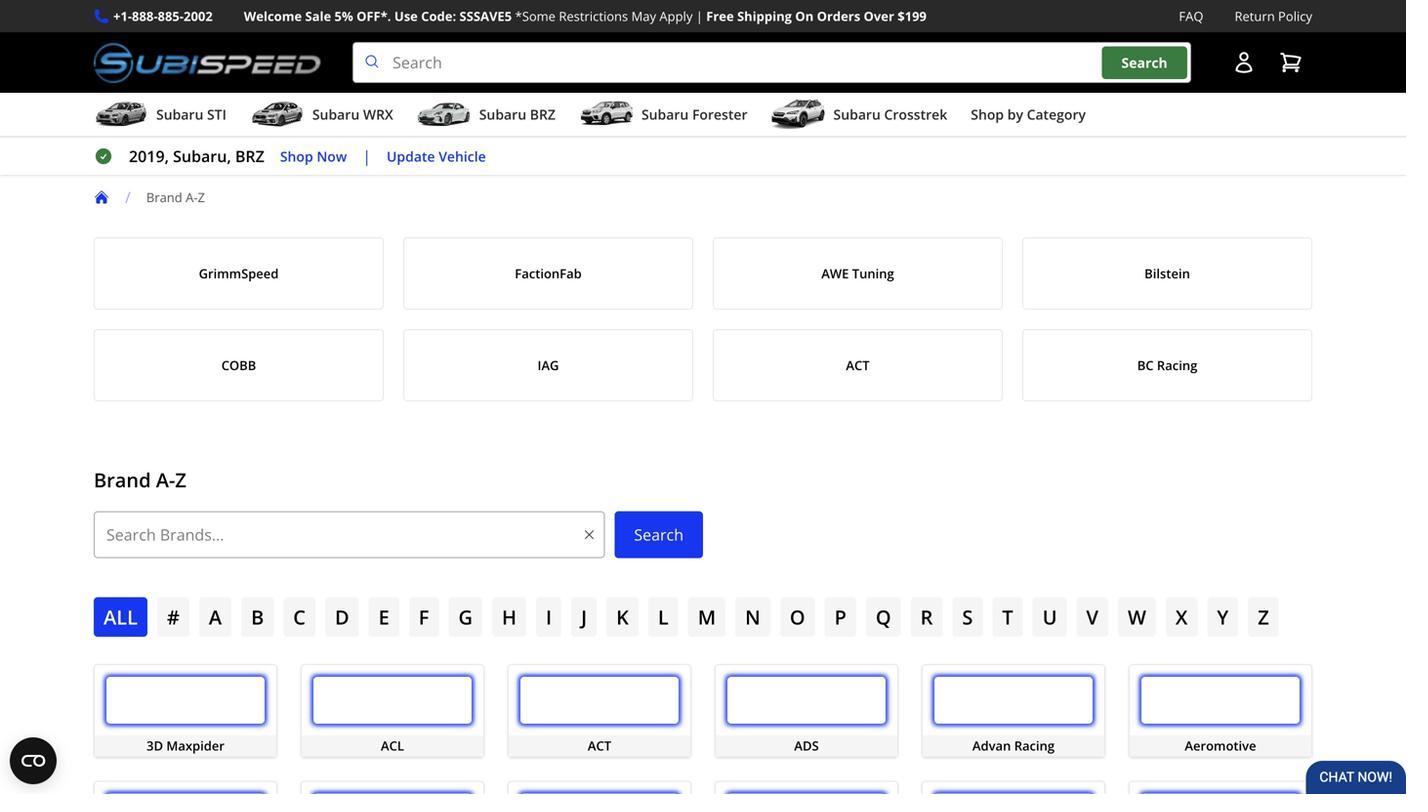 Task type: locate. For each thing, give the bounding box(es) containing it.
1 horizontal spatial shop
[[971, 105, 1004, 124]]

w
[[1128, 604, 1147, 631]]

j
[[581, 604, 587, 631]]

subaru up vehicle
[[479, 105, 527, 124]]

0 horizontal spatial racing
[[1015, 737, 1055, 755]]

0 horizontal spatial a-
[[156, 467, 175, 493]]

aeromotive
[[1185, 737, 1257, 755]]

apply
[[660, 7, 693, 25]]

2 subaru from the left
[[312, 105, 360, 124]]

g
[[459, 604, 473, 631]]

shop now
[[280, 147, 347, 165]]

faq
[[1179, 7, 1204, 25]]

h button
[[492, 597, 526, 637]]

bc racing
[[1138, 357, 1198, 374]]

0 horizontal spatial search
[[634, 524, 684, 545]]

z
[[198, 189, 205, 206], [175, 467, 186, 493], [1258, 604, 1270, 631]]

0 horizontal spatial z
[[175, 467, 186, 493]]

| left free
[[696, 7, 703, 25]]

/
[[125, 187, 131, 208]]

|
[[696, 7, 703, 25], [363, 146, 371, 167]]

code:
[[421, 7, 456, 25]]

subaru sti
[[156, 105, 226, 124]]

s
[[963, 604, 973, 631]]

act
[[846, 357, 870, 374], [588, 737, 612, 755]]

1 vertical spatial brand a-z
[[94, 467, 186, 493]]

shop inside dropdown button
[[971, 105, 1004, 124]]

1 vertical spatial a-
[[156, 467, 175, 493]]

subaru up now
[[312, 105, 360, 124]]

subaru inside "dropdown button"
[[312, 105, 360, 124]]

restrictions
[[559, 7, 628, 25]]

subaru crosstrek button
[[771, 97, 948, 136]]

orders
[[817, 7, 861, 25]]

racing
[[1157, 357, 1198, 374], [1015, 737, 1055, 755]]

brz inside dropdown button
[[530, 105, 556, 124]]

subaru inside dropdown button
[[479, 105, 527, 124]]

1 vertical spatial |
[[363, 146, 371, 167]]

0 vertical spatial racing
[[1157, 357, 1198, 374]]

brz right subaru,
[[235, 146, 265, 167]]

# button
[[157, 597, 189, 637]]

brand a-z link
[[146, 189, 221, 206]]

l button
[[648, 597, 679, 637]]

subaru left "sti"
[[156, 105, 204, 124]]

2019, subaru, brz
[[129, 146, 265, 167]]

subaru right a subaru crosstrek thumbnail image
[[834, 105, 881, 124]]

x
[[1176, 604, 1188, 631]]

p button
[[825, 597, 857, 637]]

w button
[[1118, 597, 1156, 637]]

1 vertical spatial search button
[[615, 511, 703, 558]]

3d
[[147, 737, 163, 755]]

1 vertical spatial act link
[[508, 664, 692, 757]]

q button
[[866, 597, 901, 637]]

racing inside 'advan racing' link
[[1015, 737, 1055, 755]]

1 vertical spatial racing
[[1015, 737, 1055, 755]]

1 vertical spatial brz
[[235, 146, 265, 167]]

y
[[1217, 604, 1229, 631]]

4 subaru from the left
[[642, 105, 689, 124]]

f button
[[409, 597, 439, 637]]

racing right advan
[[1015, 737, 1055, 755]]

v button
[[1077, 597, 1109, 637]]

faq link
[[1179, 6, 1204, 26]]

a subaru wrx thumbnail image image
[[250, 100, 305, 129]]

0 vertical spatial |
[[696, 7, 703, 25]]

act link down j button
[[508, 664, 692, 757]]

1 vertical spatial z
[[175, 467, 186, 493]]

awe tuning link
[[713, 237, 1003, 310]]

0 vertical spatial shop
[[971, 105, 1004, 124]]

button image
[[1233, 51, 1256, 74]]

subaru for subaru wrx
[[312, 105, 360, 124]]

search button down faq link
[[1102, 46, 1188, 79]]

brz left a subaru forester thumbnail image
[[530, 105, 556, 124]]

0 horizontal spatial shop
[[280, 147, 313, 165]]

i button
[[536, 597, 562, 637]]

brz
[[530, 105, 556, 124], [235, 146, 265, 167]]

advan racing
[[973, 737, 1055, 755]]

racing inside bc racing link
[[1157, 357, 1198, 374]]

0 vertical spatial act link
[[713, 329, 1003, 402]]

all
[[104, 604, 138, 631]]

g button
[[449, 597, 483, 637]]

cobb
[[221, 357, 256, 374]]

z inside "button"
[[1258, 604, 1270, 631]]

shop left by
[[971, 105, 1004, 124]]

iag link
[[403, 329, 694, 402]]

1 horizontal spatial act
[[846, 357, 870, 374]]

q
[[876, 604, 891, 631]]

shop left now
[[280, 147, 313, 165]]

0 vertical spatial brz
[[530, 105, 556, 124]]

1 horizontal spatial search button
[[1102, 46, 1188, 79]]

0 horizontal spatial |
[[363, 146, 371, 167]]

Search Brands... field
[[94, 511, 605, 558]]

home image
[[94, 190, 109, 205]]

clear input image
[[582, 527, 597, 543]]

sti
[[207, 105, 226, 124]]

0 horizontal spatial brz
[[235, 146, 265, 167]]

2 horizontal spatial z
[[1258, 604, 1270, 631]]

d button
[[325, 597, 359, 637]]

l
[[658, 604, 669, 631]]

return policy link
[[1235, 6, 1313, 26]]

aeromotive link
[[1129, 664, 1313, 757]]

subaru wrx
[[312, 105, 393, 124]]

d
[[335, 604, 349, 631]]

search
[[1122, 53, 1168, 72], [634, 524, 684, 545]]

subaru left forester
[[642, 105, 689, 124]]

1 horizontal spatial brz
[[530, 105, 556, 124]]

3 subaru from the left
[[479, 105, 527, 124]]

0 vertical spatial search
[[1122, 53, 1168, 72]]

racing right bc
[[1157, 357, 1198, 374]]

tuning
[[853, 265, 894, 282]]

$199
[[898, 7, 927, 25]]

awe
[[822, 265, 849, 282]]

1 vertical spatial act
[[588, 737, 612, 755]]

subaru,
[[173, 146, 231, 167]]

act link down the awe tuning link at the top of page
[[713, 329, 1003, 402]]

subaru for subaru forester
[[642, 105, 689, 124]]

0 vertical spatial search button
[[1102, 46, 1188, 79]]

5%
[[335, 7, 353, 25]]

z button
[[1249, 597, 1279, 637]]

| right now
[[363, 146, 371, 167]]

subaru sti button
[[94, 97, 226, 136]]

1 subaru from the left
[[156, 105, 204, 124]]

open widget image
[[10, 737, 57, 784]]

shop
[[971, 105, 1004, 124], [280, 147, 313, 165]]

1 vertical spatial brand
[[94, 467, 151, 493]]

advan
[[973, 737, 1011, 755]]

1 horizontal spatial |
[[696, 7, 703, 25]]

0 vertical spatial act
[[846, 357, 870, 374]]

5 subaru from the left
[[834, 105, 881, 124]]

search button right 'clear input' image
[[615, 511, 703, 558]]

#
[[167, 604, 180, 631]]

return policy
[[1235, 7, 1313, 25]]

3d maxpider
[[147, 737, 225, 755]]

2 vertical spatial z
[[1258, 604, 1270, 631]]

j button
[[572, 597, 597, 637]]

act link
[[713, 329, 1003, 402], [508, 664, 692, 757]]

subaru for subaru crosstrek
[[834, 105, 881, 124]]

1 vertical spatial shop
[[280, 147, 313, 165]]

p
[[835, 604, 847, 631]]

racing for bc racing
[[1157, 357, 1198, 374]]

ads
[[794, 737, 819, 755]]

1 horizontal spatial racing
[[1157, 357, 1198, 374]]

0 vertical spatial a-
[[186, 189, 198, 206]]

subaru
[[156, 105, 204, 124], [312, 105, 360, 124], [479, 105, 527, 124], [642, 105, 689, 124], [834, 105, 881, 124]]

0 vertical spatial z
[[198, 189, 205, 206]]

e
[[379, 604, 390, 631]]



Task type: vqa. For each thing, say whether or not it's contained in the screenshot.
the bottom The Brand A-Z
yes



Task type: describe. For each thing, give the bounding box(es) containing it.
k
[[616, 604, 629, 631]]

shipping
[[737, 7, 792, 25]]

shop for shop by category
[[971, 105, 1004, 124]]

now
[[317, 147, 347, 165]]

subaru wrx button
[[250, 97, 393, 136]]

n
[[745, 604, 761, 631]]

grimmspeed link
[[94, 237, 384, 310]]

1 horizontal spatial a-
[[186, 189, 198, 206]]

t button
[[993, 597, 1023, 637]]

0 horizontal spatial act
[[588, 737, 612, 755]]

return
[[1235, 7, 1275, 25]]

a subaru forester thumbnail image image
[[579, 100, 634, 129]]

acl link
[[301, 664, 484, 757]]

m button
[[688, 597, 726, 637]]

shop by category button
[[971, 97, 1086, 136]]

shop for shop now
[[280, 147, 313, 165]]

welcome sale 5% off*. use code: sssave5 *some restrictions may apply | free shipping on orders over $199
[[244, 7, 927, 25]]

factionfab link
[[403, 237, 694, 310]]

bc
[[1138, 357, 1154, 374]]

a subaru crosstrek thumbnail image image
[[771, 100, 826, 129]]

update vehicle button
[[387, 145, 486, 168]]

bilstein
[[1145, 265, 1191, 282]]

885-
[[158, 7, 184, 25]]

1 horizontal spatial z
[[198, 189, 205, 206]]

+1-888-885-2002
[[113, 7, 213, 25]]

e button
[[369, 597, 399, 637]]

subaru brz button
[[417, 97, 556, 136]]

0 vertical spatial brand a-z
[[146, 189, 205, 206]]

r button
[[911, 597, 943, 637]]

shop now link
[[280, 145, 347, 168]]

0 vertical spatial brand
[[146, 189, 182, 206]]

c
[[293, 604, 306, 631]]

f
[[419, 604, 429, 631]]

sale
[[305, 7, 331, 25]]

*some
[[515, 7, 556, 25]]

k button
[[607, 597, 639, 637]]

policy
[[1279, 7, 1313, 25]]

1 horizontal spatial act link
[[713, 329, 1003, 402]]

use
[[394, 7, 418, 25]]

3d maxpider link
[[94, 664, 277, 757]]

a subaru sti thumbnail image image
[[94, 100, 148, 129]]

acl
[[381, 737, 404, 755]]

u
[[1043, 604, 1057, 631]]

subaru brz
[[479, 105, 556, 124]]

m
[[698, 604, 716, 631]]

update vehicle
[[387, 147, 486, 165]]

b
[[251, 604, 264, 631]]

v
[[1087, 604, 1099, 631]]

shop by category
[[971, 105, 1086, 124]]

0 horizontal spatial act link
[[508, 664, 692, 757]]

racing for advan racing
[[1015, 737, 1055, 755]]

1 horizontal spatial search
[[1122, 53, 1168, 72]]

888-
[[132, 7, 158, 25]]

r
[[921, 604, 933, 631]]

subaru forester
[[642, 105, 748, 124]]

wrx
[[363, 105, 393, 124]]

cobb link
[[94, 329, 384, 402]]

advan racing link
[[922, 664, 1106, 757]]

h
[[502, 604, 517, 631]]

b button
[[241, 597, 274, 637]]

vehicle
[[439, 147, 486, 165]]

x button
[[1166, 597, 1198, 637]]

free
[[706, 7, 734, 25]]

maxpider
[[166, 737, 225, 755]]

0 horizontal spatial search button
[[615, 511, 703, 558]]

u button
[[1033, 597, 1067, 637]]

2019,
[[129, 146, 169, 167]]

1 vertical spatial search
[[634, 524, 684, 545]]

subaru for subaru brz
[[479, 105, 527, 124]]

factionfab
[[515, 265, 582, 282]]

i
[[546, 604, 552, 631]]

subaru for subaru sti
[[156, 105, 204, 124]]

may
[[632, 7, 656, 25]]

welcome
[[244, 7, 302, 25]]

subaru crosstrek
[[834, 105, 948, 124]]

2002
[[184, 7, 213, 25]]

search input field
[[353, 42, 1192, 83]]

a button
[[199, 597, 232, 637]]

t
[[1003, 604, 1014, 631]]

ads link
[[715, 664, 899, 757]]

forester
[[692, 105, 748, 124]]

a subaru brz thumbnail image image
[[417, 100, 472, 129]]

subispeed logo image
[[94, 42, 321, 83]]

off*.
[[357, 7, 391, 25]]

a
[[209, 604, 222, 631]]

all button
[[94, 597, 147, 637]]

by
[[1008, 105, 1024, 124]]

over
[[864, 7, 895, 25]]

update
[[387, 147, 435, 165]]



